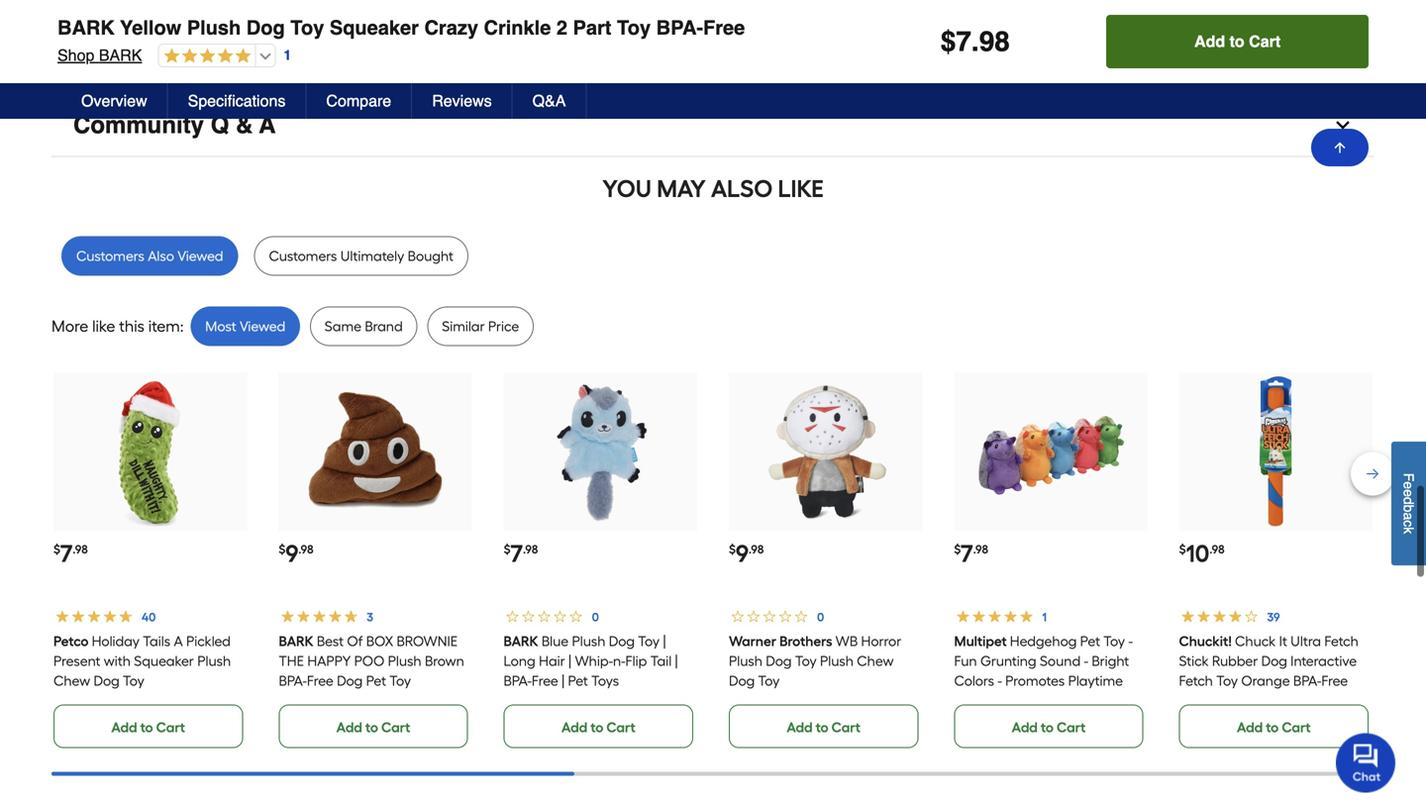 Task type: describe. For each thing, give the bounding box(es) containing it.
f e e d b a c k
[[1401, 473, 1417, 534]]

0 vertical spatial viewed
[[178, 247, 223, 264]]

toys
[[592, 672, 619, 689]]

| down hair
[[562, 672, 565, 689]]

.98 for hedgehog pet toy - fun grunting sound - bright colors - promotes playtime
[[973, 542, 989, 557]]

cart for holiday tails a pickled present with squeaker plush chew dog toy
[[156, 719, 185, 736]]

bpa- inside the best of box brownie the happy poo plush brown bpa-free dog pet toy
[[279, 672, 307, 689]]

be
[[87, 28, 100, 42]]

bark yellow plush dog toy squeaker crazy crinkle 2 part toy bpa-free
[[57, 16, 745, 39]]

specifications button
[[168, 83, 306, 119]]

.98 for holiday tails a pickled present with squeaker plush chew dog toy
[[73, 542, 88, 557]]

1 vertical spatial a
[[159, 44, 166, 58]]

1 vertical spatial -
[[1084, 653, 1088, 669]]

bpa- inside chuck it ultra fetch stick rubber dog interactive fetch toy orange bpa-free
[[1294, 672, 1322, 689]]

cart for hedgehog pet toy - fun grunting sound - bright colors - promotes playtime
[[1057, 719, 1086, 736]]

free inside "blue plush dog toy | long hair | whip-n-flip tail | bpa-free | pet toys"
[[532, 672, 559, 689]]

you may also like
[[603, 174, 824, 203]]

free up "community q & a" button
[[703, 16, 745, 39]]

dog down 'incentivized'
[[246, 16, 285, 39]]

arrow up image
[[1332, 140, 1348, 156]]

flip
[[626, 653, 647, 669]]

wb horror plush dog toy plush chew dog toy
[[729, 633, 902, 689]]

chuck it ultra fetch stick rubber dog interactive fetch toy orange bpa-free
[[1179, 633, 1359, 689]]

multipet
[[954, 633, 1007, 650]]

reviews button
[[412, 83, 513, 119]]

f e e d b a c k button
[[1392, 442, 1426, 565]]

add to cart for chuck it ultra fetch stick rubber dog interactive fetch toy orange bpa-free
[[1237, 719, 1311, 736]]

2 e from the top
[[1401, 489, 1417, 497]]

blue
[[542, 633, 569, 650]]

bark down asked
[[99, 46, 142, 64]]

dog inside holiday tails a pickled present with squeaker plush chew dog toy
[[94, 672, 120, 689]]

3 7 list item from the left
[[954, 373, 1148, 748]]

free inside the best of box brownie the happy poo plush brown bpa-free dog pet toy
[[307, 672, 333, 689]]

asked
[[104, 28, 135, 42]]

rating
[[157, 0, 187, 10]]

to for holiday tails a pickled present with squeaker plush chew dog toy
[[140, 719, 153, 736]]

toy inside chuck it ultra fetch stick rubber dog interactive fetch toy orange bpa-free
[[1217, 672, 1238, 689]]

add to cart link for poo
[[279, 705, 468, 748]]

the average rating may include incentivized reviews that are labeled with a badge. select customers might be asked to provide honest feedback (good or bad) in exchange for a small reward.
[[87, 0, 370, 58]]

ultimately
[[341, 247, 404, 264]]

0 horizontal spatial also
[[148, 247, 174, 264]]

b
[[1401, 505, 1417, 512]]

$ 7 . 98
[[941, 26, 1010, 57]]

average
[[111, 0, 154, 10]]

it
[[1280, 633, 1288, 650]]

$ 9 .98 for bark
[[279, 539, 314, 568]]

dog down "warner"
[[729, 672, 755, 689]]

same brand
[[325, 318, 403, 335]]

add to cart inside button
[[1195, 32, 1281, 51]]

q
[[211, 111, 229, 139]]

bark best of box brownie the happy poo plush brown bpa-free dog pet toy image
[[298, 375, 453, 529]]

add for chuck it ultra fetch stick rubber dog interactive fetch toy orange bpa-free
[[1237, 719, 1263, 736]]

petco holiday tails a pickled present with squeaker plush chew dog toy image
[[73, 375, 228, 529]]

7 for blue plush dog toy | long hair | whip-n-flip tail | bpa-free | pet toys
[[511, 539, 523, 568]]

c
[[1401, 520, 1417, 527]]

.98 for wb horror plush dog toy plush chew dog toy
[[749, 542, 764, 557]]

this
[[119, 317, 144, 336]]

badge.
[[207, 12, 243, 26]]

tail
[[651, 653, 672, 669]]

blue plush dog toy | long hair | whip-n-flip tail | bpa-free | pet toys
[[504, 633, 678, 689]]

holiday
[[92, 633, 140, 650]]

1 e from the top
[[1401, 482, 1417, 489]]

item
[[148, 317, 180, 336]]

to for hedgehog pet toy - fun grunting sound - bright colors - promotes playtime
[[1041, 719, 1054, 736]]

for
[[142, 44, 156, 58]]

crazy
[[424, 16, 478, 39]]

reviews
[[432, 92, 492, 110]]

like
[[92, 317, 115, 336]]

.98 for chuck it ultra fetch stick rubber dog interactive fetch toy orange bpa-free
[[1210, 542, 1225, 557]]

add to cart for holiday tails a pickled present with squeaker plush chew dog toy
[[111, 719, 185, 736]]

happy
[[307, 653, 351, 669]]

hedgehog
[[1010, 633, 1077, 650]]

community
[[73, 111, 204, 139]]

honest
[[194, 28, 230, 42]]

customers for customers also viewed
[[76, 247, 145, 264]]

shop
[[57, 46, 94, 64]]

overview
[[81, 92, 147, 110]]

add for holiday tails a pickled present with squeaker plush chew dog toy
[[111, 719, 137, 736]]

free inside chuck it ultra fetch stick rubber dog interactive fetch toy orange bpa-free
[[1322, 672, 1348, 689]]

pet inside hedgehog pet toy - fun grunting sound - bright colors - promotes playtime
[[1080, 633, 1100, 650]]

chew inside holiday tails a pickled present with squeaker plush chew dog toy
[[53, 672, 90, 689]]

a inside holiday tails a pickled present with squeaker plush chew dog toy
[[174, 633, 183, 650]]

dog down 'warner brothers'
[[766, 653, 792, 669]]

plush down wb
[[820, 653, 854, 669]]

add for wb horror plush dog toy plush chew dog toy
[[787, 719, 813, 736]]

sound
[[1040, 653, 1081, 669]]

crinkle
[[484, 16, 551, 39]]

$ 7 .98 for holiday tails a pickled present with squeaker plush chew dog toy
[[53, 539, 88, 568]]

| right hair
[[569, 653, 572, 669]]

ultra
[[1291, 633, 1322, 650]]

promotes
[[1005, 672, 1065, 689]]

cart for blue plush dog toy | long hair | whip-n-flip tail | bpa-free | pet toys
[[607, 719, 636, 736]]

cart inside button
[[1249, 32, 1281, 51]]

dog inside the best of box brownie the happy poo plush brown bpa-free dog pet toy
[[337, 672, 363, 689]]

bright
[[1092, 653, 1129, 669]]

most
[[205, 318, 236, 335]]

petco
[[53, 633, 89, 650]]

compare
[[326, 92, 391, 110]]

you
[[603, 174, 652, 203]]

multipet hedgehog pet toy - fun grunting sound - bright colors - promotes playtime image
[[974, 375, 1128, 529]]

fun
[[954, 653, 977, 669]]

feedback
[[233, 28, 281, 42]]

select
[[246, 12, 279, 26]]

add for blue plush dog toy | long hair | whip-n-flip tail | bpa-free | pet toys
[[562, 719, 588, 736]]

1 horizontal spatial viewed
[[240, 318, 285, 335]]

0 horizontal spatial fetch
[[1179, 672, 1213, 689]]

small
[[169, 44, 197, 58]]

like
[[778, 174, 824, 203]]

f
[[1401, 473, 1417, 482]]

might
[[341, 12, 370, 26]]

$ 10 .98
[[1179, 539, 1225, 568]]

with inside the average rating may include incentivized reviews that are labeled with a badge. select customers might be asked to provide honest feedback (good or bad) in exchange for a small reward.
[[172, 12, 194, 26]]

(good
[[285, 28, 315, 42]]

9 for wb horror plush dog toy plush chew dog toy
[[736, 539, 749, 568]]

d
[[1401, 497, 1417, 505]]

add to cart for blue plush dog toy | long hair | whip-n-flip tail | bpa-free | pet toys
[[562, 719, 636, 736]]

chuckit!
[[1179, 633, 1232, 650]]

&
[[236, 111, 253, 139]]

add to cart link for squeaker
[[53, 705, 243, 748]]

hedgehog pet toy - fun grunting sound - bright colors - promotes playtime
[[954, 633, 1133, 689]]

to inside button
[[1230, 32, 1245, 51]]

chuck
[[1235, 633, 1276, 650]]

add to cart for wb horror plush dog toy plush chew dog toy
[[787, 719, 861, 736]]

add for hedgehog pet toy - fun grunting sound - bright colors - promotes playtime
[[1012, 719, 1038, 736]]

cart for wb horror plush dog toy plush chew dog toy
[[832, 719, 861, 736]]

to for blue plush dog toy | long hair | whip-n-flip tail | bpa-free | pet toys
[[591, 719, 604, 736]]

stick
[[1179, 653, 1209, 669]]



Task type: locate. For each thing, give the bounding box(es) containing it.
a up the k
[[1401, 512, 1417, 520]]

more
[[52, 317, 88, 336]]

squeaker down tails
[[134, 653, 194, 669]]

2 vertical spatial -
[[998, 672, 1002, 689]]

warner
[[729, 633, 777, 650]]

toy down 'warner brothers'
[[758, 672, 780, 689]]

more like this item :
[[52, 317, 184, 336]]

plush down brownie
[[388, 653, 421, 669]]

playtime
[[1068, 672, 1123, 689]]

0 vertical spatial also
[[711, 174, 773, 203]]

$ for best of box brownie the happy poo plush brown bpa-free dog pet toy
[[279, 542, 286, 557]]

1 horizontal spatial a
[[259, 111, 276, 139]]

$ for chuck it ultra fetch stick rubber dog interactive fetch toy orange bpa-free
[[1179, 542, 1186, 557]]

wb
[[836, 633, 858, 650]]

holiday tails a pickled present with squeaker plush chew dog toy
[[53, 633, 231, 689]]

pickled
[[186, 633, 231, 650]]

2 $ 7 .98 from the left
[[504, 539, 538, 568]]

squeaker
[[330, 16, 419, 39], [134, 653, 194, 669]]

labeled
[[131, 12, 169, 26]]

4 .98 from the left
[[749, 542, 764, 557]]

bpa- down long
[[504, 672, 532, 689]]

add to cart link down toys
[[504, 705, 693, 748]]

q&a button
[[513, 83, 587, 119]]

add to cart link for hair
[[504, 705, 693, 748]]

pet
[[1080, 633, 1100, 650], [366, 672, 386, 689], [568, 672, 588, 689]]

free
[[703, 16, 745, 39], [307, 672, 333, 689], [532, 672, 559, 689], [1322, 672, 1348, 689]]

2 customers from the left
[[269, 247, 337, 264]]

pet inside "blue plush dog toy | long hair | whip-n-flip tail | bpa-free | pet toys"
[[568, 672, 588, 689]]

add to cart link down holiday tails a pickled present with squeaker plush chew dog toy
[[53, 705, 243, 748]]

dog down poo
[[337, 672, 363, 689]]

also left like
[[711, 174, 773, 203]]

free down interactive
[[1322, 672, 1348, 689]]

plush inside the best of box brownie the happy poo plush brown bpa-free dog pet toy
[[388, 653, 421, 669]]

brownie
[[397, 633, 458, 650]]

to for wb horror plush dog toy plush chew dog toy
[[816, 719, 829, 736]]

yellow
[[120, 16, 182, 39]]

1 7 list item from the left
[[53, 373, 247, 748]]

tails
[[143, 633, 170, 650]]

squeaker down reviews
[[330, 16, 419, 39]]

chuckit! chuck it ultra fetch stick rubber dog interactive fetch toy orange bpa-free image
[[1199, 375, 1354, 529]]

1 vertical spatial fetch
[[1179, 672, 1213, 689]]

add inside 10 list item
[[1237, 719, 1263, 736]]

add to cart link for sound
[[954, 705, 1144, 748]]

- down grunting
[[998, 672, 1002, 689]]

- up bright
[[1129, 633, 1133, 650]]

the
[[279, 653, 304, 669]]

most viewed
[[205, 318, 285, 335]]

shop bark
[[57, 46, 142, 64]]

with inside holiday tails a pickled present with squeaker plush chew dog toy
[[104, 653, 131, 669]]

3 .98 from the left
[[523, 542, 538, 557]]

0 horizontal spatial a
[[159, 44, 166, 58]]

plush up reward.
[[187, 16, 241, 39]]

2 horizontal spatial 7 list item
[[954, 373, 1148, 748]]

0 horizontal spatial chew
[[53, 672, 90, 689]]

1
[[284, 47, 291, 63]]

customers ultimately bought
[[269, 247, 454, 264]]

viewed up :
[[178, 247, 223, 264]]

hair
[[539, 653, 565, 669]]

toy down brothers
[[795, 653, 817, 669]]

also up item on the left top of the page
[[148, 247, 174, 264]]

chew down present
[[53, 672, 90, 689]]

1 horizontal spatial also
[[711, 174, 773, 203]]

toy down 'holiday'
[[123, 672, 144, 689]]

6 add to cart link from the left
[[1179, 705, 1369, 748]]

5 .98 from the left
[[973, 542, 989, 557]]

2 .98 from the left
[[298, 542, 314, 557]]

1 horizontal spatial $ 7 .98
[[504, 539, 538, 568]]

whip-
[[575, 653, 613, 669]]

a inside button
[[1401, 512, 1417, 520]]

toy inside hedgehog pet toy - fun grunting sound - bright colors - promotes playtime
[[1104, 633, 1125, 650]]

add to cart link
[[53, 705, 243, 748], [279, 705, 468, 748], [504, 705, 693, 748], [729, 705, 919, 748], [954, 705, 1144, 748], [1179, 705, 1369, 748]]

dog up orange
[[1262, 653, 1288, 669]]

1 horizontal spatial $ 9 .98
[[729, 539, 764, 568]]

box
[[366, 633, 393, 650]]

k
[[1401, 527, 1417, 534]]

pet up bright
[[1080, 633, 1100, 650]]

.
[[972, 26, 979, 57]]

0 horizontal spatial viewed
[[178, 247, 223, 264]]

0 horizontal spatial with
[[104, 653, 131, 669]]

to inside the average rating may include incentivized reviews that are labeled with a badge. select customers might be asked to provide honest feedback (good or bad) in exchange for a small reward.
[[139, 28, 149, 42]]

the
[[87, 0, 108, 10]]

0 horizontal spatial squeaker
[[134, 653, 194, 669]]

grunting
[[980, 653, 1037, 669]]

9 for best of box brownie the happy poo plush brown bpa-free dog pet toy
[[286, 539, 298, 568]]

with down 'holiday'
[[104, 653, 131, 669]]

also
[[711, 174, 773, 203], [148, 247, 174, 264]]

best
[[317, 633, 344, 650]]

brown
[[425, 653, 464, 669]]

customers left ultimately
[[269, 247, 337, 264]]

1 horizontal spatial 7 list item
[[504, 373, 697, 748]]

1 vertical spatial also
[[148, 247, 174, 264]]

2 horizontal spatial pet
[[1080, 633, 1100, 650]]

a down may
[[197, 12, 203, 26]]

bpa- right part
[[656, 16, 703, 39]]

0 horizontal spatial customers
[[76, 247, 145, 264]]

0 horizontal spatial $ 9 .98
[[279, 539, 314, 568]]

2 9 from the left
[[736, 539, 749, 568]]

0 horizontal spatial $ 7 .98
[[53, 539, 88, 568]]

fetch down stick
[[1179, 672, 1213, 689]]

2 add to cart link from the left
[[279, 705, 468, 748]]

$ 7 .98 for blue plush dog toy | long hair | whip-n-flip tail | bpa-free | pet toys
[[504, 539, 538, 568]]

bpa- down interactive
[[1294, 672, 1322, 689]]

dog inside chuck it ultra fetch stick rubber dog interactive fetch toy orange bpa-free
[[1262, 653, 1288, 669]]

1 horizontal spatial fetch
[[1325, 633, 1359, 650]]

dog up "n-"
[[609, 633, 635, 650]]

0 vertical spatial fetch
[[1325, 633, 1359, 650]]

chew
[[857, 653, 894, 669], [53, 672, 90, 689]]

toy right part
[[617, 16, 651, 39]]

free down hair
[[532, 672, 559, 689]]

0 vertical spatial -
[[1129, 633, 1133, 650]]

plush down pickled
[[197, 653, 231, 669]]

a right tails
[[174, 633, 183, 650]]

10 list item
[[1179, 373, 1373, 748]]

1 horizontal spatial with
[[172, 12, 194, 26]]

| right tail
[[675, 653, 678, 669]]

dog down present
[[94, 672, 120, 689]]

.98 inside $ 10 .98
[[1210, 542, 1225, 557]]

.98
[[73, 542, 88, 557], [298, 542, 314, 557], [523, 542, 538, 557], [749, 542, 764, 557], [973, 542, 989, 557], [1210, 542, 1225, 557]]

community q & a button
[[52, 94, 1375, 157]]

cart for best of box brownie the happy poo plush brown bpa-free dog pet toy
[[381, 719, 410, 736]]

toy inside "blue plush dog toy | long hair | whip-n-flip tail | bpa-free | pet toys"
[[638, 633, 660, 650]]

to
[[139, 28, 149, 42], [1230, 32, 1245, 51], [140, 719, 153, 736], [365, 719, 378, 736], [591, 719, 604, 736], [816, 719, 829, 736], [1041, 719, 1054, 736], [1266, 719, 1279, 736]]

q&a
[[533, 92, 566, 110]]

toy up bright
[[1104, 633, 1125, 650]]

plush up whip-
[[572, 633, 606, 650]]

bpa- down the
[[279, 672, 307, 689]]

$ for holiday tails a pickled present with squeaker plush chew dog toy
[[53, 542, 60, 557]]

fetch up interactive
[[1325, 633, 1359, 650]]

3 add to cart link from the left
[[504, 705, 693, 748]]

add to cart inside 10 list item
[[1237, 719, 1311, 736]]

to inside 10 list item
[[1266, 719, 1279, 736]]

1 .98 from the left
[[73, 542, 88, 557]]

1 vertical spatial chew
[[53, 672, 90, 689]]

are
[[110, 12, 127, 26]]

a inside "community q & a" button
[[259, 111, 276, 139]]

add inside add to cart button
[[1195, 32, 1226, 51]]

2 9 list item from the left
[[729, 373, 923, 748]]

chevron down image
[[1333, 115, 1353, 135]]

1 horizontal spatial 9
[[736, 539, 749, 568]]

2 $ 9 .98 from the left
[[729, 539, 764, 568]]

fetch
[[1325, 633, 1359, 650], [1179, 672, 1213, 689]]

toy inside holiday tails a pickled present with squeaker plush chew dog toy
[[123, 672, 144, 689]]

toy
[[290, 16, 324, 39], [617, 16, 651, 39], [638, 633, 660, 650], [1104, 633, 1125, 650], [795, 653, 817, 669], [123, 672, 144, 689], [389, 672, 411, 689], [758, 672, 780, 689], [1217, 672, 1238, 689]]

bark blue plush dog toy | long hair | whip-n-flip tail | bpa-free | pet toys image
[[523, 375, 678, 529]]

9 list item
[[279, 373, 472, 748], [729, 373, 923, 748]]

e
[[1401, 482, 1417, 489], [1401, 489, 1417, 497]]

0 vertical spatial chew
[[857, 653, 894, 669]]

reviews
[[322, 0, 363, 10]]

e up d
[[1401, 482, 1417, 489]]

:
[[180, 317, 184, 336]]

add to cart link down the best of box brownie the happy poo plush brown bpa-free dog pet toy
[[279, 705, 468, 748]]

98
[[979, 26, 1010, 57]]

customers up like
[[76, 247, 145, 264]]

add to cart link down orange
[[1179, 705, 1369, 748]]

bark down the
[[57, 16, 115, 39]]

cart for chuck it ultra fetch stick rubber dog interactive fetch toy orange bpa-free
[[1282, 719, 1311, 736]]

0 vertical spatial a
[[259, 111, 276, 139]]

1 horizontal spatial squeaker
[[330, 16, 419, 39]]

1 horizontal spatial customers
[[269, 247, 337, 264]]

1 customers from the left
[[76, 247, 145, 264]]

.98 for best of box brownie the happy poo plush brown bpa-free dog pet toy
[[298, 542, 314, 557]]

bought
[[408, 247, 454, 264]]

1 horizontal spatial chew
[[857, 653, 894, 669]]

toy down 'incentivized'
[[290, 16, 324, 39]]

part
[[573, 16, 612, 39]]

n-
[[613, 653, 626, 669]]

1 horizontal spatial a
[[197, 12, 203, 26]]

1 vertical spatial a
[[174, 633, 183, 650]]

plush inside "blue plush dog toy | long hair | whip-n-flip tail | bpa-free | pet toys"
[[572, 633, 606, 650]]

toy down rubber
[[1217, 672, 1238, 689]]

viewed right most
[[240, 318, 285, 335]]

7 list item
[[53, 373, 247, 748], [504, 373, 697, 748], [954, 373, 1148, 748]]

plush down "warner"
[[729, 653, 763, 669]]

$ for blue plush dog toy | long hair | whip-n-flip tail | bpa-free | pet toys
[[504, 542, 511, 557]]

$ 9 .98 for warner brothers
[[729, 539, 764, 568]]

0 horizontal spatial pet
[[366, 672, 386, 689]]

a
[[197, 12, 203, 26], [159, 44, 166, 58], [1401, 512, 1417, 520]]

cart inside 10 list item
[[1282, 719, 1311, 736]]

a right & at the top left of page
[[259, 111, 276, 139]]

7 for holiday tails a pickled present with squeaker plush chew dog toy
[[60, 539, 73, 568]]

bark up the
[[279, 633, 314, 650]]

toy down box
[[389, 672, 411, 689]]

0 horizontal spatial 9 list item
[[279, 373, 472, 748]]

provide
[[152, 28, 191, 42]]

0 vertical spatial with
[[172, 12, 194, 26]]

|
[[663, 633, 666, 650], [569, 653, 572, 669], [675, 653, 678, 669], [562, 672, 565, 689]]

bpa- inside "blue plush dog toy | long hair | whip-n-flip tail | bpa-free | pet toys"
[[504, 672, 532, 689]]

$ for wb horror plush dog toy plush chew dog toy
[[729, 542, 736, 557]]

bark inside 7 list item
[[504, 633, 539, 650]]

bad)
[[332, 28, 356, 42]]

2 horizontal spatial $ 7 .98
[[954, 539, 989, 568]]

poo
[[354, 653, 384, 669]]

2 7 list item from the left
[[504, 373, 697, 748]]

add to cart link for chew
[[729, 705, 919, 748]]

pet inside the best of box brownie the happy poo plush brown bpa-free dog pet toy
[[366, 672, 386, 689]]

$ 7 .98 for hedgehog pet toy - fun grunting sound - bright colors - promotes playtime
[[954, 539, 989, 568]]

- up playtime
[[1084, 653, 1088, 669]]

add to cart link inside 10 list item
[[1179, 705, 1369, 748]]

1 vertical spatial with
[[104, 653, 131, 669]]

squeaker inside holiday tails a pickled present with squeaker plush chew dog toy
[[134, 653, 194, 669]]

5 add to cart link from the left
[[954, 705, 1144, 748]]

long
[[504, 653, 536, 669]]

6 .98 from the left
[[1210, 542, 1225, 557]]

| up tail
[[663, 633, 666, 650]]

-
[[1129, 633, 1133, 650], [1084, 653, 1088, 669], [998, 672, 1002, 689]]

e up b
[[1401, 489, 1417, 497]]

of
[[347, 633, 363, 650]]

free down happy
[[307, 672, 333, 689]]

0 horizontal spatial a
[[174, 633, 183, 650]]

0 vertical spatial a
[[197, 12, 203, 26]]

$ for hedgehog pet toy - fun grunting sound - bright colors - promotes playtime
[[954, 542, 961, 557]]

2 horizontal spatial a
[[1401, 512, 1417, 520]]

add to cart for hedgehog pet toy - fun grunting sound - bright colors - promotes playtime
[[1012, 719, 1086, 736]]

toy up tail
[[638, 633, 660, 650]]

plush inside holiday tails a pickled present with squeaker plush chew dog toy
[[197, 653, 231, 669]]

chat invite button image
[[1336, 733, 1397, 793]]

0 vertical spatial squeaker
[[330, 16, 419, 39]]

with down rating
[[172, 12, 194, 26]]

customers also viewed
[[76, 247, 223, 264]]

add to cart
[[1195, 32, 1281, 51], [111, 719, 185, 736], [336, 719, 410, 736], [562, 719, 636, 736], [787, 719, 861, 736], [1012, 719, 1086, 736], [1237, 719, 1311, 736]]

may
[[657, 174, 706, 203]]

customers
[[283, 12, 338, 26]]

specifications
[[188, 92, 286, 110]]

4 add to cart link from the left
[[729, 705, 919, 748]]

1 vertical spatial squeaker
[[134, 653, 194, 669]]

rubber
[[1212, 653, 1258, 669]]

0 horizontal spatial 9
[[286, 539, 298, 568]]

brand
[[365, 318, 403, 335]]

0 horizontal spatial -
[[998, 672, 1002, 689]]

add to cart for best of box brownie the happy poo plush brown bpa-free dog pet toy
[[336, 719, 410, 736]]

0 horizontal spatial 7 list item
[[53, 373, 247, 748]]

$ inside $ 10 .98
[[1179, 542, 1186, 557]]

pet down poo
[[366, 672, 386, 689]]

horror
[[861, 633, 902, 650]]

bark up long
[[504, 633, 539, 650]]

to for best of box brownie the happy poo plush brown bpa-free dog pet toy
[[365, 719, 378, 736]]

7 for hedgehog pet toy - fun grunting sound - bright colors - promotes playtime
[[961, 539, 973, 568]]

1 vertical spatial viewed
[[240, 318, 285, 335]]

may
[[190, 0, 213, 10]]

add to cart link down wb horror plush dog toy plush chew dog toy
[[729, 705, 919, 748]]

interactive
[[1291, 653, 1357, 669]]

10
[[1186, 539, 1210, 568]]

to for chuck it ultra fetch stick rubber dog interactive fetch toy orange bpa-free
[[1266, 719, 1279, 736]]

1 $ 7 .98 from the left
[[53, 539, 88, 568]]

toy inside the best of box brownie the happy poo plush brown bpa-free dog pet toy
[[389, 672, 411, 689]]

5 stars image
[[159, 48, 251, 66]]

add to cart link for dog
[[1179, 705, 1369, 748]]

add to cart link down promotes
[[954, 705, 1144, 748]]

chew inside wb horror plush dog toy plush chew dog toy
[[857, 653, 894, 669]]

a right "for"
[[159, 44, 166, 58]]

1 horizontal spatial pet
[[568, 672, 588, 689]]

$ 7 .98
[[53, 539, 88, 568], [504, 539, 538, 568], [954, 539, 989, 568]]

.98 for blue plush dog toy | long hair | whip-n-flip tail | bpa-free | pet toys
[[523, 542, 538, 557]]

1 add to cart link from the left
[[53, 705, 243, 748]]

3 $ 7 .98 from the left
[[954, 539, 989, 568]]

1 horizontal spatial 9 list item
[[729, 373, 923, 748]]

2 vertical spatial a
[[1401, 512, 1417, 520]]

dog inside "blue plush dog toy | long hair | whip-n-flip tail | bpa-free | pet toys"
[[609, 633, 635, 650]]

add
[[1195, 32, 1226, 51], [111, 719, 137, 736], [336, 719, 362, 736], [562, 719, 588, 736], [787, 719, 813, 736], [1012, 719, 1038, 736], [1237, 719, 1263, 736]]

chew down horror
[[857, 653, 894, 669]]

1 9 from the left
[[286, 539, 298, 568]]

1 9 list item from the left
[[279, 373, 472, 748]]

include
[[216, 0, 254, 10]]

add for best of box brownie the happy poo plush brown bpa-free dog pet toy
[[336, 719, 362, 736]]

1 horizontal spatial -
[[1084, 653, 1088, 669]]

warner brothers wb horror plush dog toy plush chew dog toy image
[[748, 375, 903, 529]]

exchange
[[87, 44, 139, 58]]

colors
[[954, 672, 994, 689]]

1 $ 9 .98 from the left
[[279, 539, 314, 568]]

bark inside 9 list item
[[279, 633, 314, 650]]

2 horizontal spatial -
[[1129, 633, 1133, 650]]

pet down whip-
[[568, 672, 588, 689]]

customers for customers ultimately bought
[[269, 247, 337, 264]]



Task type: vqa. For each thing, say whether or not it's contained in the screenshot.


